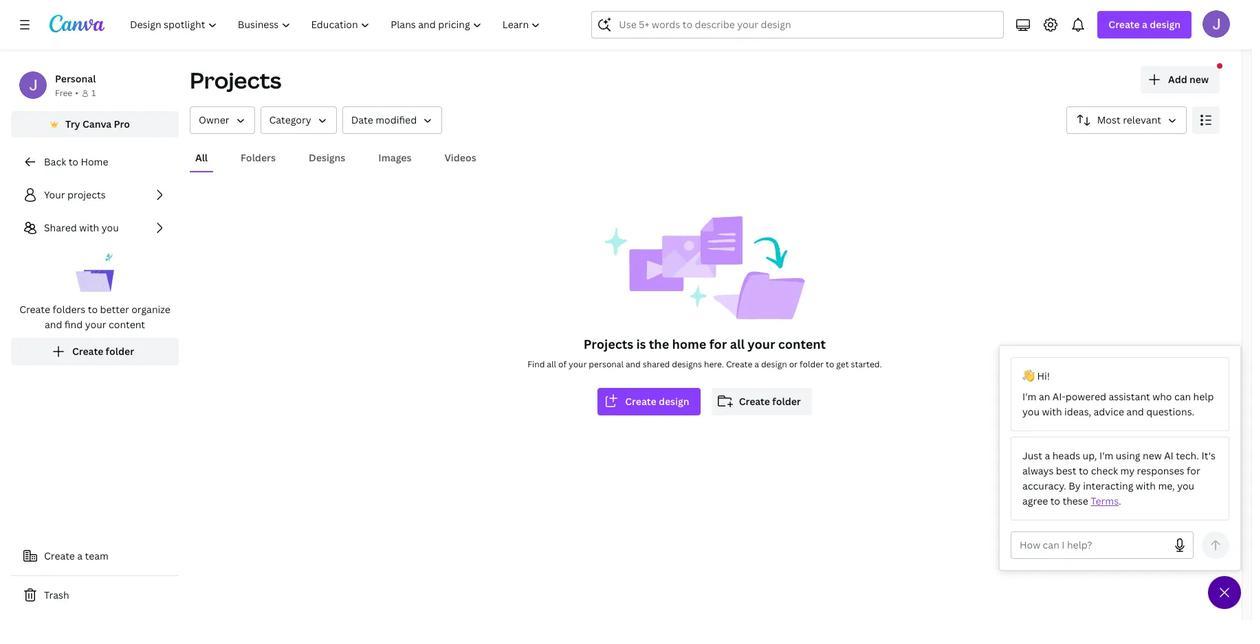 Task type: vqa. For each thing, say whether or not it's contained in the screenshot.
the Questions
no



Task type: locate. For each thing, give the bounding box(es) containing it.
create
[[1109, 18, 1140, 31], [19, 303, 50, 316], [72, 345, 103, 358], [726, 359, 753, 371], [625, 395, 656, 408], [739, 395, 770, 408], [44, 550, 75, 563]]

folders
[[241, 151, 276, 164]]

1 horizontal spatial design
[[761, 359, 787, 371]]

your inside create folders to better organize and find your content
[[85, 318, 106, 331]]

i'm up 'check'
[[1100, 450, 1114, 463]]

content inside create folders to better organize and find your content
[[109, 318, 145, 331]]

design inside projects is the home for all your content find all of your personal and shared designs here. create a design or folder to get started.
[[761, 359, 787, 371]]

content down the better
[[109, 318, 145, 331]]

jacob simon image
[[1203, 10, 1230, 38]]

1 horizontal spatial for
[[1187, 465, 1201, 478]]

1 horizontal spatial with
[[1042, 406, 1062, 419]]

is
[[636, 336, 646, 353]]

for up here.
[[709, 336, 727, 353]]

design down designs
[[659, 395, 690, 408]]

projects up personal
[[584, 336, 633, 353]]

with left me,
[[1136, 480, 1156, 493]]

i'm
[[1023, 391, 1037, 404], [1100, 450, 1114, 463]]

agree
[[1023, 495, 1048, 508]]

0 horizontal spatial i'm
[[1023, 391, 1037, 404]]

Ask Canva Assistant for help text field
[[1020, 533, 1166, 559]]

1 horizontal spatial create folder
[[739, 395, 801, 408]]

all right home
[[730, 336, 745, 353]]

a inside just a heads up, i'm using new ai tech. it's always best to check my responses for accuracy. by interacting with me, you agree to these
[[1045, 450, 1050, 463]]

trash
[[44, 589, 69, 602]]

2 horizontal spatial your
[[748, 336, 775, 353]]

back to home
[[44, 155, 108, 168]]

for inside just a heads up, i'm using new ai tech. it's always best to check my responses for accuracy. by interacting with me, you agree to these
[[1187, 465, 1201, 478]]

these
[[1063, 495, 1089, 508]]

None search field
[[592, 11, 1004, 39]]

you inside i'm an ai-powered assistant who can help you with ideas, advice and questions.
[[1023, 406, 1040, 419]]

0 vertical spatial i'm
[[1023, 391, 1037, 404]]

and inside i'm an ai-powered assistant who can help you with ideas, advice and questions.
[[1127, 406, 1144, 419]]

free
[[55, 87, 72, 99]]

new left ai
[[1143, 450, 1162, 463]]

0 vertical spatial create folder button
[[11, 338, 179, 366]]

all
[[730, 336, 745, 353], [547, 359, 556, 371]]

1 horizontal spatial and
[[626, 359, 641, 371]]

0 vertical spatial content
[[109, 318, 145, 331]]

1 horizontal spatial all
[[730, 336, 745, 353]]

1 vertical spatial you
[[1023, 406, 1040, 419]]

terms link
[[1091, 495, 1119, 508]]

content up or
[[778, 336, 826, 353]]

a left or
[[755, 359, 759, 371]]

create folder inside "list"
[[72, 345, 134, 358]]

0 vertical spatial create folder
[[72, 345, 134, 358]]

2 horizontal spatial you
[[1177, 480, 1195, 493]]

a
[[1142, 18, 1148, 31], [755, 359, 759, 371], [1045, 450, 1050, 463], [77, 550, 83, 563]]

for down tech.
[[1187, 465, 1201, 478]]

1 vertical spatial with
[[1042, 406, 1062, 419]]

folder inside projects is the home for all your content find all of your personal and shared designs here. create a design or folder to get started.
[[800, 359, 824, 371]]

1 horizontal spatial create folder button
[[712, 389, 812, 416]]

folder right or
[[800, 359, 824, 371]]

0 vertical spatial with
[[79, 221, 99, 235]]

a right just
[[1045, 450, 1050, 463]]

just
[[1023, 450, 1043, 463]]

0 horizontal spatial new
[[1143, 450, 1162, 463]]

•
[[75, 87, 78, 99]]

terms .
[[1091, 495, 1121, 508]]

1 vertical spatial create folder
[[739, 395, 801, 408]]

0 vertical spatial and
[[45, 318, 62, 331]]

1 horizontal spatial you
[[1023, 406, 1040, 419]]

you down your projects link
[[102, 221, 119, 235]]

0 vertical spatial design
[[1150, 18, 1181, 31]]

who
[[1153, 391, 1172, 404]]

with inside just a heads up, i'm using new ai tech. it's always best to check my responses for accuracy. by interacting with me, you agree to these
[[1136, 480, 1156, 493]]

0 vertical spatial folder
[[106, 345, 134, 358]]

free •
[[55, 87, 78, 99]]

the
[[649, 336, 669, 353]]

you down an
[[1023, 406, 1040, 419]]

Search search field
[[619, 12, 977, 38]]

with right shared
[[79, 221, 99, 235]]

content
[[109, 318, 145, 331], [778, 336, 826, 353]]

1 vertical spatial projects
[[584, 336, 633, 353]]

1 horizontal spatial your
[[569, 359, 587, 371]]

add new button
[[1141, 66, 1220, 94]]

i'm left an
[[1023, 391, 1037, 404]]

a inside projects is the home for all your content find all of your personal and shared designs here. create a design or folder to get started.
[[755, 359, 759, 371]]

0 horizontal spatial for
[[709, 336, 727, 353]]

ai-
[[1053, 391, 1066, 404]]

a inside dropdown button
[[1142, 18, 1148, 31]]

folder for topmost create folder "button"
[[106, 345, 134, 358]]

a inside button
[[77, 550, 83, 563]]

i'm inside i'm an ai-powered assistant who can help you with ideas, advice and questions.
[[1023, 391, 1037, 404]]

create folder button
[[11, 338, 179, 366], [712, 389, 812, 416]]

and down assistant
[[1127, 406, 1144, 419]]

shared
[[44, 221, 77, 235]]

2 vertical spatial design
[[659, 395, 690, 408]]

projects for projects
[[190, 65, 282, 95]]

2 horizontal spatial design
[[1150, 18, 1181, 31]]

back
[[44, 155, 66, 168]]

get
[[836, 359, 849, 371]]

1 vertical spatial design
[[761, 359, 787, 371]]

just a heads up, i'm using new ai tech. it's always best to check my responses for accuracy. by interacting with me, you agree to these
[[1023, 450, 1216, 508]]

1 horizontal spatial i'm
[[1100, 450, 1114, 463]]

2 horizontal spatial with
[[1136, 480, 1156, 493]]

2 vertical spatial you
[[1177, 480, 1195, 493]]

all left of in the bottom of the page
[[547, 359, 556, 371]]

try
[[65, 118, 80, 131]]

0 horizontal spatial design
[[659, 395, 690, 408]]

shared with you link
[[11, 215, 179, 242]]

projects is the home for all your content find all of your personal and shared designs here. create a design or folder to get started.
[[528, 336, 882, 371]]

Date modified button
[[342, 107, 442, 134]]

new
[[1190, 73, 1209, 86], [1143, 450, 1162, 463]]

design inside dropdown button
[[1150, 18, 1181, 31]]

to inside projects is the home for all your content find all of your personal and shared designs here. create a design or folder to get started.
[[826, 359, 834, 371]]

a up add new "dropdown button"
[[1142, 18, 1148, 31]]

powered
[[1066, 391, 1106, 404]]

folder down the better
[[106, 345, 134, 358]]

1 vertical spatial folder
[[800, 359, 824, 371]]

to
[[69, 155, 78, 168], [88, 303, 98, 316], [826, 359, 834, 371], [1079, 465, 1089, 478], [1051, 495, 1060, 508]]

for inside projects is the home for all your content find all of your personal and shared designs here. create a design or folder to get started.
[[709, 336, 727, 353]]

0 horizontal spatial create folder button
[[11, 338, 179, 366]]

1 horizontal spatial content
[[778, 336, 826, 353]]

👋
[[1023, 370, 1035, 383]]

a left team
[[77, 550, 83, 563]]

an
[[1039, 391, 1050, 404]]

add new
[[1168, 73, 1209, 86]]

pro
[[114, 118, 130, 131]]

i'm inside just a heads up, i'm using new ai tech. it's always best to check my responses for accuracy. by interacting with me, you agree to these
[[1100, 450, 1114, 463]]

1 vertical spatial for
[[1187, 465, 1201, 478]]

you right me,
[[1177, 480, 1195, 493]]

shared
[[643, 359, 670, 371]]

list
[[11, 182, 179, 366]]

to left the better
[[88, 303, 98, 316]]

interacting
[[1083, 480, 1134, 493]]

folder down or
[[773, 395, 801, 408]]

2 vertical spatial folder
[[773, 395, 801, 408]]

1 vertical spatial and
[[626, 359, 641, 371]]

create folders to better organize and find your content
[[19, 303, 170, 331]]

you
[[102, 221, 119, 235], [1023, 406, 1040, 419], [1177, 480, 1195, 493]]

date
[[351, 113, 373, 127]]

your projects link
[[11, 182, 179, 209]]

find
[[528, 359, 545, 371]]

0 vertical spatial projects
[[190, 65, 282, 95]]

2 vertical spatial and
[[1127, 406, 1144, 419]]

1 horizontal spatial new
[[1190, 73, 1209, 86]]

for
[[709, 336, 727, 353], [1187, 465, 1201, 478]]

my
[[1121, 465, 1135, 478]]

to down up,
[[1079, 465, 1089, 478]]

0 horizontal spatial all
[[547, 359, 556, 371]]

projects inside projects is the home for all your content find all of your personal and shared designs here. create a design or folder to get started.
[[584, 336, 633, 353]]

of
[[558, 359, 567, 371]]

0 vertical spatial you
[[102, 221, 119, 235]]

to left the get
[[826, 359, 834, 371]]

create folder down or
[[739, 395, 801, 408]]

create folder button down find at left
[[11, 338, 179, 366]]

1 vertical spatial i'm
[[1100, 450, 1114, 463]]

your
[[85, 318, 106, 331], [748, 336, 775, 353], [569, 359, 587, 371]]

1 vertical spatial create folder button
[[712, 389, 812, 416]]

0 horizontal spatial and
[[45, 318, 62, 331]]

canva
[[83, 118, 112, 131]]

create folder for the right create folder "button"
[[739, 395, 801, 408]]

2 vertical spatial your
[[569, 359, 587, 371]]

0 horizontal spatial content
[[109, 318, 145, 331]]

folders
[[53, 303, 86, 316]]

0 horizontal spatial create folder
[[72, 345, 134, 358]]

to right back
[[69, 155, 78, 168]]

and left find at left
[[45, 318, 62, 331]]

new right add
[[1190, 73, 1209, 86]]

most relevant
[[1097, 113, 1162, 127]]

design left jacob simon image
[[1150, 18, 1181, 31]]

1 vertical spatial content
[[778, 336, 826, 353]]

with down ai-
[[1042, 406, 1062, 419]]

0 horizontal spatial your
[[85, 318, 106, 331]]

your
[[44, 188, 65, 201]]

projects
[[190, 65, 282, 95], [584, 336, 633, 353]]

Owner button
[[190, 107, 255, 134]]

Category button
[[260, 107, 337, 134]]

0 horizontal spatial projects
[[190, 65, 282, 95]]

👋 hi!
[[1023, 370, 1050, 383]]

0 vertical spatial new
[[1190, 73, 1209, 86]]

ai
[[1164, 450, 1174, 463]]

design
[[1150, 18, 1181, 31], [761, 359, 787, 371], [659, 395, 690, 408]]

projects up owner button
[[190, 65, 282, 95]]

find
[[65, 318, 83, 331]]

with inside "list"
[[79, 221, 99, 235]]

2 horizontal spatial and
[[1127, 406, 1144, 419]]

create inside create folders to better organize and find your content
[[19, 303, 50, 316]]

and
[[45, 318, 62, 331], [626, 359, 641, 371], [1127, 406, 1144, 419]]

create folder button down or
[[712, 389, 812, 416]]

1 horizontal spatial projects
[[584, 336, 633, 353]]

create folder down create folders to better organize and find your content
[[72, 345, 134, 358]]

started.
[[851, 359, 882, 371]]

design left or
[[761, 359, 787, 371]]

here.
[[704, 359, 724, 371]]

create design button
[[598, 389, 701, 416]]

0 horizontal spatial with
[[79, 221, 99, 235]]

2 vertical spatial with
[[1136, 480, 1156, 493]]

0 vertical spatial your
[[85, 318, 106, 331]]

1 vertical spatial new
[[1143, 450, 1162, 463]]

category
[[269, 113, 311, 127]]

0 horizontal spatial you
[[102, 221, 119, 235]]

top level navigation element
[[121, 11, 553, 39]]

0 vertical spatial for
[[709, 336, 727, 353]]

projects
[[67, 188, 106, 201]]

and down is
[[626, 359, 641, 371]]



Task type: describe. For each thing, give the bounding box(es) containing it.
new inside "dropdown button"
[[1190, 73, 1209, 86]]

you inside just a heads up, i'm using new ai tech. it's always best to check my responses for accuracy. by interacting with me, you agree to these
[[1177, 480, 1195, 493]]

shared with you
[[44, 221, 119, 235]]

images
[[378, 151, 412, 164]]

a for just a heads up, i'm using new ai tech. it's always best to check my responses for accuracy. by interacting with me, you agree to these
[[1045, 450, 1050, 463]]

terms
[[1091, 495, 1119, 508]]

tech.
[[1176, 450, 1199, 463]]

best
[[1056, 465, 1077, 478]]

your projects
[[44, 188, 106, 201]]

to down accuracy.
[[1051, 495, 1060, 508]]

questions.
[[1147, 406, 1195, 419]]

all
[[195, 151, 208, 164]]

can
[[1175, 391, 1191, 404]]

new inside just a heads up, i'm using new ai tech. it's always best to check my responses for accuracy. by interacting with me, you agree to these
[[1143, 450, 1162, 463]]

and inside projects is the home for all your content find all of your personal and shared designs here. create a design or folder to get started.
[[626, 359, 641, 371]]

home
[[81, 155, 108, 168]]

personal
[[589, 359, 624, 371]]

better
[[100, 303, 129, 316]]

accuracy.
[[1023, 480, 1066, 493]]

create design
[[625, 395, 690, 408]]

to inside create folders to better organize and find your content
[[88, 303, 98, 316]]

or
[[789, 359, 798, 371]]

personal
[[55, 72, 96, 85]]

.
[[1119, 495, 1121, 508]]

create a team
[[44, 550, 109, 563]]

content inside projects is the home for all your content find all of your personal and shared designs here. create a design or folder to get started.
[[778, 336, 826, 353]]

images button
[[373, 145, 417, 171]]

all button
[[190, 145, 213, 171]]

check
[[1091, 465, 1118, 478]]

me,
[[1158, 480, 1175, 493]]

designs
[[672, 359, 702, 371]]

heads
[[1053, 450, 1081, 463]]

i'm an ai-powered assistant who can help you with ideas, advice and questions.
[[1023, 391, 1214, 419]]

a for create a design
[[1142, 18, 1148, 31]]

create a design
[[1109, 18, 1181, 31]]

try canva pro button
[[11, 111, 179, 138]]

a for create a team
[[77, 550, 83, 563]]

assistant panel dialog
[[999, 346, 1241, 571]]

designs
[[309, 151, 345, 164]]

advice
[[1094, 406, 1124, 419]]

always
[[1023, 465, 1054, 478]]

create inside dropdown button
[[1109, 18, 1140, 31]]

with inside i'm an ai-powered assistant who can help you with ideas, advice and questions.
[[1042, 406, 1062, 419]]

it's
[[1202, 450, 1216, 463]]

folders button
[[235, 145, 281, 171]]

add
[[1168, 73, 1187, 86]]

organize
[[132, 303, 170, 316]]

1 vertical spatial your
[[748, 336, 775, 353]]

owner
[[199, 113, 229, 127]]

create a team button
[[11, 543, 179, 571]]

date modified
[[351, 113, 417, 127]]

help
[[1194, 391, 1214, 404]]

design inside button
[[659, 395, 690, 408]]

folder for the right create folder "button"
[[773, 395, 801, 408]]

create a design button
[[1098, 11, 1192, 39]]

0 vertical spatial all
[[730, 336, 745, 353]]

assistant
[[1109, 391, 1150, 404]]

create inside projects is the home for all your content find all of your personal and shared designs here. create a design or folder to get started.
[[726, 359, 753, 371]]

relevant
[[1123, 113, 1162, 127]]

create folder for topmost create folder "button"
[[72, 345, 134, 358]]

videos button
[[439, 145, 482, 171]]

trash link
[[11, 582, 179, 610]]

Sort by button
[[1066, 107, 1187, 134]]

1 vertical spatial all
[[547, 359, 556, 371]]

1
[[91, 87, 96, 99]]

designs button
[[303, 145, 351, 171]]

hi!
[[1037, 370, 1050, 383]]

ideas,
[[1065, 406, 1091, 419]]

videos
[[445, 151, 476, 164]]

you inside "list"
[[102, 221, 119, 235]]

team
[[85, 550, 109, 563]]

home
[[672, 336, 707, 353]]

and inside create folders to better organize and find your content
[[45, 318, 62, 331]]

projects for projects is the home for all your content find all of your personal and shared designs here. create a design or folder to get started.
[[584, 336, 633, 353]]

responses
[[1137, 465, 1185, 478]]

using
[[1116, 450, 1141, 463]]

try canva pro
[[65, 118, 130, 131]]

by
[[1069, 480, 1081, 493]]

modified
[[376, 113, 417, 127]]

up,
[[1083, 450, 1097, 463]]

back to home link
[[11, 149, 179, 176]]

list containing your projects
[[11, 182, 179, 366]]



